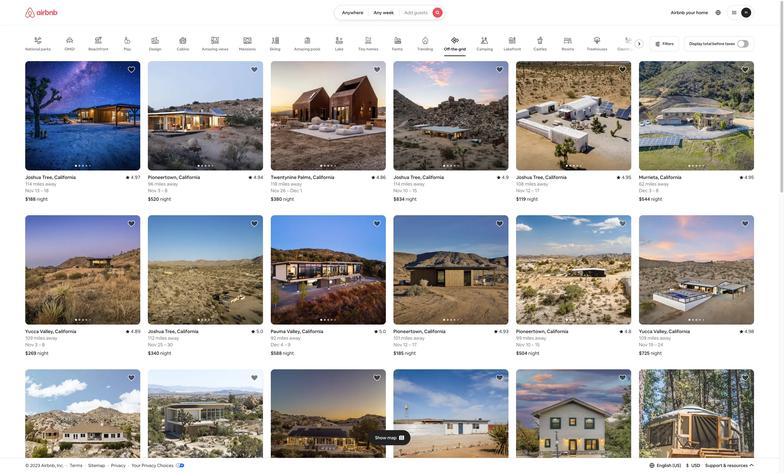 Task type: describe. For each thing, give the bounding box(es) containing it.
california inside twentynine palms, california 118 miles away nov 26 – dec 1 $380 night
[[313, 174, 334, 180]]

skiing
[[270, 47, 281, 52]]

terms
[[70, 463, 82, 469]]

camping
[[477, 47, 493, 52]]

any
[[374, 10, 382, 15]]

cabins
[[177, 47, 189, 52]]

design
[[149, 47, 161, 52]]

night inside the murrieta, california 62 miles away dec 3 – 8 $544 night
[[651, 196, 663, 202]]

miles inside pioneertown, california 99 miles away nov 10 – 15 $504 night
[[523, 335, 534, 341]]

30
[[167, 342, 173, 348]]

twentynine
[[271, 174, 297, 180]]

15 inside joshua tree, california 114 miles away nov 10 – 15 $834 night
[[412, 188, 417, 194]]

tree, for nov 13 – 18
[[42, 174, 53, 180]]

114 for nov 13 – 18
[[25, 181, 32, 187]]

night inside "joshua tree, california 114 miles away nov 13 – 18 $188 night"
[[37, 196, 48, 202]]

california inside 'pioneertown, california 96 miles away nov 3 – 8 $520 night'
[[179, 174, 200, 180]]

nov for twentynine palms, california 118 miles away nov 26 – dec 1 $380 night
[[271, 188, 279, 194]]

night inside yucca valley, california 109 miles away nov 3 – 8 $269 night
[[37, 350, 49, 356]]

add to wishlist: idyllwild-pine cove, california image
[[742, 374, 749, 382]]

night inside joshua tree, california 112 miles away nov 25 – 30 $340 night
[[160, 350, 171, 356]]

$544
[[639, 196, 650, 202]]

$185
[[394, 350, 404, 356]]

3 inside yucca valley, california 109 miles away nov 3 – 8 $269 night
[[35, 342, 38, 348]]

4
[[281, 342, 283, 348]]

california inside "joshua tree, california 114 miles away nov 13 – 18 $188 night"
[[54, 174, 76, 180]]

8 for dec 3 – 8
[[656, 188, 659, 194]]

away inside joshua tree, california 112 miles away nov 25 – 30 $340 night
[[168, 335, 179, 341]]

miles inside joshua tree, california 108 miles away nov 12 – 17 $119 night
[[525, 181, 536, 187]]

display total before taxes button
[[684, 36, 754, 51]]

4.93
[[499, 329, 509, 335]]

total
[[703, 41, 712, 46]]

tiny homes
[[358, 47, 379, 52]]

away inside 'pioneertown, california 96 miles away nov 3 – 8 $520 night'
[[167, 181, 178, 187]]

109 for nov 19 – 24
[[639, 335, 647, 341]]

miles inside joshua tree, california 112 miles away nov 25 – 30 $340 night
[[156, 335, 167, 341]]

away inside pauma valley, california 92 miles away dec 4 – 9 $588 night
[[290, 335, 301, 341]]

15 inside pioneertown, california 99 miles away nov 10 – 15 $504 night
[[535, 342, 540, 348]]

miles inside yucca valley, california 109 miles away nov 19 – 24 $725 night
[[648, 335, 659, 341]]

california inside pioneertown, california 101 miles away nov 12 – 17 $185 night
[[424, 329, 446, 335]]

rooms
[[562, 47, 574, 52]]

trending
[[417, 47, 433, 52]]

tree, for nov 25 – 30
[[165, 329, 176, 335]]

miles inside 'pioneertown, california 96 miles away nov 3 – 8 $520 night'
[[155, 181, 166, 187]]

99
[[516, 335, 522, 341]]

nov inside pioneertown, california 101 miles away nov 12 – 17 $185 night
[[394, 342, 402, 348]]

add to wishlist: pauma valley, california image
[[373, 220, 381, 228]]

nov for joshua tree, california 112 miles away nov 25 – 30 $340 night
[[148, 342, 157, 348]]

miles inside twentynine palms, california 118 miles away nov 26 – dec 1 $380 night
[[279, 181, 290, 187]]

19
[[649, 342, 654, 348]]

english
[[657, 463, 672, 469]]

– inside twentynine palms, california 118 miles away nov 26 – dec 1 $380 night
[[287, 188, 289, 194]]

treehouses
[[587, 47, 608, 52]]

2023
[[30, 463, 40, 469]]

pioneertown, california 101 miles away nov 12 – 17 $185 night
[[394, 329, 446, 356]]

4.95 out of 5 average rating image for murrieta, california 62 miles away dec 3 – 8 $544 night
[[740, 174, 754, 180]]

– inside pauma valley, california 92 miles away dec 4 – 9 $588 night
[[284, 342, 287, 348]]

$588
[[271, 350, 282, 356]]

4.98 out of 5 average rating image
[[740, 329, 754, 335]]

california inside yucca valley, california 109 miles away nov 3 – 8 $269 night
[[55, 329, 76, 335]]

– inside yucca valley, california 109 miles away nov 19 – 24 $725 night
[[655, 342, 657, 348]]

omg!
[[65, 47, 75, 52]]

display
[[690, 41, 703, 46]]

pioneertown, for 96
[[148, 174, 178, 180]]

yucca valley, california 109 miles away nov 19 – 24 $725 night
[[639, 329, 690, 356]]

joshua tree, california 114 miles away nov 10 – 15 $834 night
[[394, 174, 444, 202]]

9
[[288, 342, 291, 348]]

– inside pioneertown, california 101 miles away nov 12 – 17 $185 night
[[409, 342, 411, 348]]

terms link
[[70, 463, 82, 469]]

joshua for joshua tree, california 112 miles away nov 25 – 30 $340 night
[[148, 329, 164, 335]]

17 inside joshua tree, california 108 miles away nov 12 – 17 $119 night
[[535, 188, 540, 194]]

none search field containing anywhere
[[334, 5, 445, 20]]

miles inside pioneertown, california 101 miles away nov 12 – 17 $185 night
[[401, 335, 413, 341]]

nov for joshua tree, california 108 miles away nov 12 – 17 $119 night
[[516, 188, 525, 194]]

mansions
[[239, 47, 256, 52]]

joshua for joshua tree, california 108 miles away nov 12 – 17 $119 night
[[516, 174, 532, 180]]

25
[[158, 342, 163, 348]]

anywhere button
[[334, 5, 369, 20]]

show
[[375, 435, 387, 441]]

1
[[300, 188, 302, 194]]

night inside 'pioneertown, california 96 miles away nov 3 – 8 $520 night'
[[160, 196, 171, 202]]

add to wishlist: joshua tree, california image for 4.97
[[128, 66, 135, 73]]

taxes
[[725, 41, 735, 46]]

any week button
[[368, 5, 399, 20]]

beachfront
[[89, 47, 109, 52]]

amazing for amazing pools
[[294, 47, 310, 52]]

108
[[516, 181, 524, 187]]

guests
[[414, 10, 428, 15]]

8 inside yucca valley, california 109 miles away nov 3 – 8 $269 night
[[42, 342, 45, 348]]

4.95 out of 5 average rating image for joshua tree, california 108 miles away nov 12 – 17 $119 night
[[617, 174, 632, 180]]

add to wishlist: murrieta, california image
[[742, 66, 749, 73]]

1 · from the left
[[66, 463, 67, 469]]

your privacy choices link
[[132, 463, 184, 469]]

california inside joshua tree, california 108 miles away nov 12 – 17 $119 night
[[545, 174, 567, 180]]

palms,
[[298, 174, 312, 180]]

add to wishlist: pioneertown, california image for 4.94
[[251, 66, 258, 73]]

62
[[639, 181, 645, 187]]

profile element
[[453, 0, 754, 25]]

lakefront
[[504, 47, 521, 52]]

privacy link
[[111, 463, 126, 469]]

4.8 out of 5 average rating image
[[620, 329, 632, 335]]

– inside pioneertown, california 99 miles away nov 10 – 15 $504 night
[[532, 342, 534, 348]]

114 for nov 10 – 15
[[394, 181, 400, 187]]

add to wishlist: yucca valley, california image for 4.98
[[742, 220, 749, 228]]

california inside joshua tree, california 114 miles away nov 10 – 15 $834 night
[[423, 174, 444, 180]]

$188
[[25, 196, 36, 202]]

grid
[[459, 47, 466, 52]]

118
[[271, 181, 277, 187]]

pauma
[[271, 329, 286, 335]]

4.89
[[131, 329, 140, 335]]

english (us)
[[657, 463, 681, 469]]

5.0 for pauma valley, california 92 miles away dec 4 – 9 $588 night
[[379, 329, 386, 335]]

17 inside pioneertown, california 101 miles away nov 12 – 17 $185 night
[[412, 342, 417, 348]]

4.98
[[745, 329, 754, 335]]

joshua for joshua tree, california 114 miles away nov 10 – 15 $834 night
[[394, 174, 409, 180]]

4.97 out of 5 average rating image
[[126, 174, 140, 180]]

airbnb your home
[[671, 10, 708, 15]]

tree, for nov 10 – 15
[[410, 174, 422, 180]]

pioneertown, california 96 miles away nov 3 – 8 $520 night
[[148, 174, 200, 202]]

farms
[[392, 47, 403, 52]]

joshua tree, california 114 miles away nov 13 – 18 $188 night
[[25, 174, 76, 202]]

pauma valley, california 92 miles away dec 4 – 9 $588 night
[[271, 329, 323, 356]]

any week
[[374, 10, 394, 15]]

play
[[124, 47, 131, 52]]

resources
[[728, 463, 748, 469]]

away inside yucca valley, california 109 miles away nov 3 – 8 $269 night
[[46, 335, 57, 341]]

sitemap
[[88, 463, 105, 469]]

– inside joshua tree, california 108 miles away nov 12 – 17 $119 night
[[532, 188, 534, 194]]

night inside yucca valley, california 109 miles away nov 19 – 24 $725 night
[[651, 350, 662, 356]]

your
[[132, 463, 141, 469]]

– inside yucca valley, california 109 miles away nov 3 – 8 $269 night
[[39, 342, 41, 348]]

choices
[[157, 463, 174, 469]]

yucca valley, california 109 miles away nov 3 – 8 $269 night
[[25, 329, 76, 356]]

nov inside pioneertown, california 99 miles away nov 10 – 15 $504 night
[[516, 342, 525, 348]]

night inside joshua tree, california 108 miles away nov 12 – 17 $119 night
[[527, 196, 538, 202]]

home
[[696, 10, 708, 15]]

before
[[713, 41, 725, 46]]

4.9 out of 5 average rating image
[[497, 174, 509, 180]]

homes
[[367, 47, 379, 52]]

anywhere
[[342, 10, 363, 15]]

joshua for joshua tree, california 114 miles away nov 13 – 18 $188 night
[[25, 174, 41, 180]]

california inside pioneertown, california 99 miles away nov 10 – 15 $504 night
[[547, 329, 569, 335]]

4.93 out of 5 average rating image
[[494, 329, 509, 335]]

miles inside pauma valley, california 92 miles away dec 4 – 9 $588 night
[[277, 335, 288, 341]]



Task type: vqa. For each thing, say whether or not it's contained in the screenshot.


Task type: locate. For each thing, give the bounding box(es) containing it.
(us)
[[673, 463, 681, 469]]

1 4.95 from the left
[[622, 174, 632, 180]]

night down 9
[[283, 350, 294, 356]]

privacy inside your privacy choices "link"
[[142, 463, 156, 469]]

18
[[44, 188, 49, 194]]

– inside joshua tree, california 114 miles away nov 10 – 15 $834 night
[[409, 188, 411, 194]]

california inside joshua tree, california 112 miles away nov 25 – 30 $340 night
[[177, 329, 199, 335]]

2 horizontal spatial dec
[[639, 188, 648, 194]]

yucca up the 19 on the bottom of the page
[[639, 329, 653, 335]]

2 5.0 from the left
[[379, 329, 386, 335]]

add to wishlist: pioneertown, california image for 4.8
[[619, 220, 627, 228]]

$340
[[148, 350, 159, 356]]

california inside pauma valley, california 92 miles away dec 4 – 9 $588 night
[[302, 329, 323, 335]]

miles right "108"
[[525, 181, 536, 187]]

valley, for nov 19 – 24
[[654, 329, 668, 335]]

joshua inside joshua tree, california 114 miles away nov 10 – 15 $834 night
[[394, 174, 409, 180]]

nov up $834 on the top right
[[394, 188, 402, 194]]

night down 30
[[160, 350, 171, 356]]

add to wishlist: pioneertown, california image
[[496, 220, 504, 228]]

0 horizontal spatial add to wishlist: yucca valley, california image
[[251, 374, 258, 382]]

nov inside twentynine palms, california 118 miles away nov 26 – dec 1 $380 night
[[271, 188, 279, 194]]

1 horizontal spatial 4.95
[[745, 174, 754, 180]]

airbnb your home link
[[667, 6, 712, 19]]

dec down the 62
[[639, 188, 648, 194]]

miles up '$269'
[[34, 335, 45, 341]]

pools
[[311, 47, 321, 52]]

nov inside yucca valley, california 109 miles away nov 19 – 24 $725 night
[[639, 342, 648, 348]]

add to wishlist: julian, california image
[[619, 374, 627, 382]]

nov inside yucca valley, california 109 miles away nov 3 – 8 $269 night
[[25, 342, 34, 348]]

– inside "joshua tree, california 114 miles away nov 13 – 18 $188 night"
[[41, 188, 43, 194]]

pioneertown, for 99
[[516, 329, 546, 335]]

1 vertical spatial 15
[[535, 342, 540, 348]]

4.94 out of 5 average rating image
[[249, 174, 263, 180]]

101
[[394, 335, 400, 341]]

joshua tree, california 108 miles away nov 12 – 17 $119 night
[[516, 174, 567, 202]]

·
[[66, 463, 67, 469], [85, 463, 86, 469], [108, 463, 109, 469], [128, 463, 129, 469]]

4.9
[[502, 174, 509, 180]]

miles up the 4
[[277, 335, 288, 341]]

3 up $520
[[158, 188, 160, 194]]

· right terms
[[85, 463, 86, 469]]

0 horizontal spatial 3
[[35, 342, 38, 348]]

nov inside joshua tree, california 112 miles away nov 25 – 30 $340 night
[[148, 342, 157, 348]]

your privacy choices
[[132, 463, 174, 469]]

1 horizontal spatial valley,
[[287, 329, 301, 335]]

0 horizontal spatial add to wishlist: pioneertown, california image
[[251, 66, 258, 73]]

1 horizontal spatial 8
[[165, 188, 168, 194]]

joshua up 13
[[25, 174, 41, 180]]

night inside pioneertown, california 101 miles away nov 12 – 17 $185 night
[[405, 350, 416, 356]]

valley, inside yucca valley, california 109 miles away nov 19 – 24 $725 night
[[654, 329, 668, 335]]

1 horizontal spatial privacy
[[142, 463, 156, 469]]

yucca inside yucca valley, california 109 miles away nov 19 – 24 $725 night
[[639, 329, 653, 335]]

national
[[25, 47, 40, 52]]

yucca for yucca valley, california 109 miles away nov 19 – 24 $725 night
[[639, 329, 653, 335]]

away inside pioneertown, california 99 miles away nov 10 – 15 $504 night
[[535, 335, 546, 341]]

$ usd
[[686, 463, 701, 469]]

yucca for yucca valley, california 109 miles away nov 3 – 8 $269 night
[[25, 329, 39, 335]]

8 for nov 3 – 8
[[165, 188, 168, 194]]

0 vertical spatial 15
[[412, 188, 417, 194]]

privacy left 'your'
[[111, 463, 126, 469]]

2 · from the left
[[85, 463, 86, 469]]

1 horizontal spatial 5.0 out of 5 average rating image
[[374, 329, 386, 335]]

joshua tree, california 112 miles away nov 25 – 30 $340 night
[[148, 329, 199, 356]]

pioneertown, for 101
[[394, 329, 423, 335]]

$725
[[639, 350, 650, 356]]

0 horizontal spatial valley,
[[40, 329, 54, 335]]

night right $504
[[529, 350, 540, 356]]

1 vertical spatial 10
[[526, 342, 531, 348]]

miles down murrieta,
[[646, 181, 657, 187]]

night down 24
[[651, 350, 662, 356]]

© 2023 airbnb, inc. ·
[[25, 463, 67, 469]]

$504
[[516, 350, 528, 356]]

4.95 for joshua tree, california 108 miles away nov 12 – 17 $119 night
[[622, 174, 632, 180]]

miles
[[33, 181, 44, 187], [155, 181, 166, 187], [401, 181, 413, 187], [525, 181, 536, 187], [279, 181, 290, 187], [646, 181, 657, 187], [34, 335, 45, 341], [156, 335, 167, 341], [401, 335, 413, 341], [523, 335, 534, 341], [277, 335, 288, 341], [648, 335, 659, 341]]

views
[[218, 47, 229, 52]]

away inside yucca valley, california 109 miles away nov 19 – 24 $725 night
[[660, 335, 671, 341]]

joshua up "108"
[[516, 174, 532, 180]]

tree, for nov 12 – 17
[[533, 174, 544, 180]]

privacy right 'your'
[[142, 463, 156, 469]]

0 horizontal spatial yucca
[[25, 329, 39, 335]]

10 up $504
[[526, 342, 531, 348]]

1 4.95 out of 5 average rating image from the left
[[617, 174, 632, 180]]

night down 18
[[37, 196, 48, 202]]

nov for joshua tree, california 114 miles away nov 13 – 18 $188 night
[[25, 188, 34, 194]]

112
[[148, 335, 155, 341]]

dec inside the murrieta, california 62 miles away dec 3 – 8 $544 night
[[639, 188, 648, 194]]

1 horizontal spatial 4.95 out of 5 average rating image
[[740, 174, 754, 180]]

$
[[686, 463, 689, 469]]

1 horizontal spatial 3
[[158, 188, 160, 194]]

1 horizontal spatial 10
[[526, 342, 531, 348]]

1 privacy from the left
[[111, 463, 126, 469]]

valley, inside yucca valley, california 109 miles away nov 3 – 8 $269 night
[[40, 329, 54, 335]]

5.0 out of 5 average rating image
[[251, 329, 263, 335], [374, 329, 386, 335]]

1 horizontal spatial 12
[[526, 188, 531, 194]]

4.8
[[625, 329, 632, 335]]

2 horizontal spatial add to wishlist: joshua tree, california image
[[619, 66, 627, 73]]

dec
[[290, 188, 299, 194], [639, 188, 648, 194], [271, 342, 280, 348]]

castles
[[534, 47, 547, 52]]

away inside "joshua tree, california 114 miles away nov 13 – 18 $188 night"
[[45, 181, 56, 187]]

night right $520
[[160, 196, 171, 202]]

amazing for amazing views
[[202, 47, 218, 52]]

0 horizontal spatial 4.95 out of 5 average rating image
[[617, 174, 632, 180]]

dec left 1
[[290, 188, 299, 194]]

nov for yucca valley, california 109 miles away nov 3 – 8 $269 night
[[25, 342, 34, 348]]

yucca up '$269'
[[25, 329, 39, 335]]

valley, for dec 4 – 9
[[287, 329, 301, 335]]

nov for joshua tree, california 114 miles away nov 10 – 15 $834 night
[[394, 188, 402, 194]]

0 horizontal spatial 12
[[403, 342, 408, 348]]

california inside the murrieta, california 62 miles away dec 3 – 8 $544 night
[[660, 174, 682, 180]]

nov inside joshua tree, california 108 miles away nov 12 – 17 $119 night
[[516, 188, 525, 194]]

2 horizontal spatial pioneertown,
[[516, 329, 546, 335]]

4.95 out of 5 average rating image
[[617, 174, 632, 180], [740, 174, 754, 180]]

support & resources button
[[706, 463, 754, 469]]

miles inside the murrieta, california 62 miles away dec 3 – 8 $544 night
[[646, 181, 657, 187]]

miles right 99
[[523, 335, 534, 341]]

12
[[526, 188, 531, 194], [403, 342, 408, 348]]

nov left the 19 on the bottom of the page
[[639, 342, 648, 348]]

1 add to wishlist: yucca valley, california image from the left
[[251, 374, 258, 382]]

joshua
[[25, 174, 41, 180], [394, 174, 409, 180], [516, 174, 532, 180], [148, 329, 164, 335]]

0 horizontal spatial 5.0
[[257, 329, 263, 335]]

group
[[25, 32, 646, 56], [25, 61, 140, 171], [148, 61, 263, 171], [271, 61, 386, 171], [394, 61, 509, 171], [516, 61, 632, 171], [639, 61, 754, 171], [25, 215, 140, 325], [148, 215, 263, 325], [271, 215, 386, 325], [394, 215, 509, 325], [516, 215, 632, 325], [639, 215, 754, 325], [25, 370, 140, 473], [148, 370, 263, 473], [271, 370, 386, 473], [394, 370, 509, 473], [516, 370, 632, 473], [639, 370, 754, 473]]

night right $544
[[651, 196, 663, 202]]

night down "26"
[[283, 196, 294, 202]]

0 vertical spatial 12
[[526, 188, 531, 194]]

1 horizontal spatial 114
[[394, 181, 400, 187]]

$520
[[148, 196, 159, 202]]

109 inside yucca valley, california 109 miles away nov 19 – 24 $725 night
[[639, 335, 647, 341]]

0 horizontal spatial 8
[[42, 342, 45, 348]]

miles up 13
[[33, 181, 44, 187]]

add guests
[[405, 10, 428, 15]]

add to wishlist: joshua tree, california image
[[251, 220, 258, 228]]

13
[[35, 188, 40, 194]]

114 inside joshua tree, california 114 miles away nov 10 – 15 $834 night
[[394, 181, 400, 187]]

nov down "108"
[[516, 188, 525, 194]]

1 5.0 from the left
[[257, 329, 263, 335]]

1 valley, from the left
[[40, 329, 54, 335]]

0 horizontal spatial 109
[[25, 335, 33, 341]]

1 horizontal spatial add to wishlist: joshua tree, california image
[[496, 66, 504, 73]]

valley, for nov 3 – 8
[[40, 329, 54, 335]]

114 up "$188"
[[25, 181, 32, 187]]

nov down the "101"
[[394, 342, 402, 348]]

dec inside pauma valley, california 92 miles away dec 4 – 9 $588 night
[[271, 342, 280, 348]]

away inside twentynine palms, california 118 miles away nov 26 – dec 1 $380 night
[[291, 181, 302, 187]]

off-
[[444, 47, 451, 52]]

109 for nov 3 – 8
[[25, 335, 33, 341]]

10 inside joshua tree, california 114 miles away nov 10 – 15 $834 night
[[403, 188, 408, 194]]

add to wishlist: yucca valley, california image
[[251, 374, 258, 382], [373, 374, 381, 382]]

2 5.0 out of 5 average rating image from the left
[[374, 329, 386, 335]]

map
[[388, 435, 397, 441]]

$834
[[394, 196, 405, 202]]

support
[[706, 463, 723, 469]]

1 horizontal spatial 17
[[535, 188, 540, 194]]

4.95 for murrieta, california 62 miles away dec 3 – 8 $544 night
[[745, 174, 754, 180]]

miles up '25'
[[156, 335, 167, 341]]

– inside joshua tree, california 112 miles away nov 25 – 30 $340 night
[[164, 342, 166, 348]]

1 horizontal spatial yucca
[[639, 329, 653, 335]]

away inside joshua tree, california 114 miles away nov 10 – 15 $834 night
[[414, 181, 425, 187]]

nov inside "joshua tree, california 114 miles away nov 13 – 18 $188 night"
[[25, 188, 34, 194]]

1 horizontal spatial 15
[[535, 342, 540, 348]]

109 up $725 at the bottom of page
[[639, 335, 647, 341]]

1 horizontal spatial add to wishlist: pioneertown, california image
[[619, 220, 627, 228]]

lake
[[335, 47, 344, 52]]

©
[[25, 463, 29, 469]]

add to wishlist: pioneertown, california image
[[251, 66, 258, 73], [619, 220, 627, 228]]

4.86 out of 5 average rating image
[[371, 174, 386, 180]]

8
[[165, 188, 168, 194], [656, 188, 659, 194], [42, 342, 45, 348]]

tree, inside joshua tree, california 108 miles away nov 12 – 17 $119 night
[[533, 174, 544, 180]]

show map button
[[369, 430, 411, 446]]

night inside twentynine palms, california 118 miles away nov 26 – dec 1 $380 night
[[283, 196, 294, 202]]

12 inside pioneertown, california 101 miles away nov 12 – 17 $185 night
[[403, 342, 408, 348]]

away inside joshua tree, california 108 miles away nov 12 – 17 $119 night
[[537, 181, 548, 187]]

tree, inside "joshua tree, california 114 miles away nov 13 – 18 $188 night"
[[42, 174, 53, 180]]

pioneertown, california 99 miles away nov 10 – 15 $504 night
[[516, 329, 569, 356]]

12 inside joshua tree, california 108 miles away nov 12 – 17 $119 night
[[526, 188, 531, 194]]

2 horizontal spatial 8
[[656, 188, 659, 194]]

0 horizontal spatial 114
[[25, 181, 32, 187]]

night right $119
[[527, 196, 538, 202]]

miles inside "joshua tree, california 114 miles away nov 13 – 18 $188 night"
[[33, 181, 44, 187]]

92
[[271, 335, 276, 341]]

murrieta,
[[639, 174, 659, 180]]

0 vertical spatial add to wishlist: pioneertown, california image
[[251, 66, 258, 73]]

1 horizontal spatial 109
[[639, 335, 647, 341]]

2 add to wishlist: yucca valley, california image from the left
[[373, 374, 381, 382]]

2 horizontal spatial 3
[[649, 188, 652, 194]]

– inside the murrieta, california 62 miles away dec 3 – 8 $544 night
[[653, 188, 655, 194]]

national parks
[[25, 47, 51, 52]]

0 horizontal spatial 5.0 out of 5 average rating image
[[251, 329, 263, 335]]

3 inside the murrieta, california 62 miles away dec 3 – 8 $544 night
[[649, 188, 652, 194]]

miles inside joshua tree, california 114 miles away nov 10 – 15 $834 night
[[401, 181, 413, 187]]

amazing left views
[[202, 47, 218, 52]]

nov up '$269'
[[25, 342, 34, 348]]

1 horizontal spatial amazing
[[294, 47, 310, 52]]

2 4.95 from the left
[[745, 174, 754, 180]]

2 yucca from the left
[[639, 329, 653, 335]]

california inside yucca valley, california 109 miles away nov 19 – 24 $725 night
[[669, 329, 690, 335]]

miles down twentynine
[[279, 181, 290, 187]]

10 inside pioneertown, california 99 miles away nov 10 – 15 $504 night
[[526, 342, 531, 348]]

pioneertown, up 96
[[148, 174, 178, 180]]

valley, inside pauma valley, california 92 miles away dec 4 – 9 $588 night
[[287, 329, 301, 335]]

3 up $544
[[649, 188, 652, 194]]

0 horizontal spatial 4.95
[[622, 174, 632, 180]]

pioneertown, up the "101"
[[394, 329, 423, 335]]

0 vertical spatial 17
[[535, 188, 540, 194]]

0 horizontal spatial 17
[[412, 342, 417, 348]]

12 up $119
[[526, 188, 531, 194]]

4.97
[[131, 174, 140, 180]]

2 valley, from the left
[[287, 329, 301, 335]]

miles up the 19 on the bottom of the page
[[648, 335, 659, 341]]

1 horizontal spatial 5.0
[[379, 329, 386, 335]]

support & resources
[[706, 463, 748, 469]]

nov inside joshua tree, california 114 miles away nov 10 – 15 $834 night
[[394, 188, 402, 194]]

yucca
[[25, 329, 39, 335], [639, 329, 653, 335]]

murrieta, california 62 miles away dec 3 – 8 $544 night
[[639, 174, 682, 202]]

add to wishlist: yucca valley, california image
[[128, 220, 135, 228], [742, 220, 749, 228], [128, 374, 135, 382]]

5.0 out of 5 average rating image for joshua tree, california 112 miles away nov 25 – 30 $340 night
[[251, 329, 263, 335]]

nov for yucca valley, california 109 miles away nov 19 – 24 $725 night
[[639, 342, 648, 348]]

joshua right 4.86
[[394, 174, 409, 180]]

1 vertical spatial 12
[[403, 342, 408, 348]]

8 inside the murrieta, california 62 miles away dec 3 – 8 $544 night
[[656, 188, 659, 194]]

tree, inside joshua tree, california 112 miles away nov 25 – 30 $340 night
[[165, 329, 176, 335]]

nov
[[25, 188, 34, 194], [148, 188, 157, 194], [394, 188, 402, 194], [516, 188, 525, 194], [271, 188, 279, 194], [25, 342, 34, 348], [148, 342, 157, 348], [394, 342, 402, 348], [516, 342, 525, 348], [639, 342, 648, 348]]

the-
[[451, 47, 459, 52]]

away inside pioneertown, california 101 miles away nov 12 – 17 $185 night
[[414, 335, 425, 341]]

4.95
[[622, 174, 632, 180], [745, 174, 754, 180]]

1 vertical spatial 17
[[412, 342, 417, 348]]

airbnb,
[[41, 463, 56, 469]]

1 vertical spatial add to wishlist: pioneertown, california image
[[619, 220, 627, 228]]

1 horizontal spatial pioneertown,
[[394, 329, 423, 335]]

4 · from the left
[[128, 463, 129, 469]]

countryside
[[618, 47, 640, 52]]

miles up $834 on the top right
[[401, 181, 413, 187]]

tiny
[[358, 47, 366, 52]]

3 up '$269'
[[35, 342, 38, 348]]

pioneertown, inside 'pioneertown, california 96 miles away nov 3 – 8 $520 night'
[[148, 174, 178, 180]]

None search field
[[334, 5, 445, 20]]

3 add to wishlist: joshua tree, california image from the left
[[619, 66, 627, 73]]

parks
[[41, 47, 51, 52]]

2 add to wishlist: joshua tree, california image from the left
[[496, 66, 504, 73]]

2 privacy from the left
[[142, 463, 156, 469]]

add to wishlist: landers, california image
[[496, 374, 504, 382]]

show map
[[375, 435, 397, 441]]

4.89 out of 5 average rating image
[[126, 329, 140, 335]]

joshua up 112
[[148, 329, 164, 335]]

· right inc.
[[66, 463, 67, 469]]

amazing left pools at the left of the page
[[294, 47, 310, 52]]

12 up $185
[[403, 342, 408, 348]]

nov down 112
[[148, 342, 157, 348]]

0 horizontal spatial add to wishlist: joshua tree, california image
[[128, 66, 135, 73]]

114 up $834 on the top right
[[394, 181, 400, 187]]

5.0 for joshua tree, california 112 miles away nov 25 – 30 $340 night
[[257, 329, 263, 335]]

1 5.0 out of 5 average rating image from the left
[[251, 329, 263, 335]]

$269
[[25, 350, 36, 356]]

0 horizontal spatial dec
[[271, 342, 280, 348]]

–
[[41, 188, 43, 194], [161, 188, 164, 194], [409, 188, 411, 194], [532, 188, 534, 194], [287, 188, 289, 194], [653, 188, 655, 194], [39, 342, 41, 348], [164, 342, 166, 348], [409, 342, 411, 348], [532, 342, 534, 348], [284, 342, 287, 348], [655, 342, 657, 348]]

1 109 from the left
[[25, 335, 33, 341]]

3 · from the left
[[108, 463, 109, 469]]

1 add to wishlist: joshua tree, california image from the left
[[128, 66, 135, 73]]

pioneertown, up 99
[[516, 329, 546, 335]]

miles right the "101"
[[401, 335, 413, 341]]

night inside pioneertown, california 99 miles away nov 10 – 15 $504 night
[[529, 350, 540, 356]]

5.0 out of 5 average rating image for pauma valley, california 92 miles away dec 4 – 9 $588 night
[[374, 329, 386, 335]]

usd
[[692, 463, 701, 469]]

group containing national parks
[[25, 32, 646, 56]]

0 horizontal spatial 15
[[412, 188, 417, 194]]

2 109 from the left
[[639, 335, 647, 341]]

terms · sitemap · privacy ·
[[70, 463, 129, 469]]

dec left the 4
[[271, 342, 280, 348]]

0 horizontal spatial pioneertown,
[[148, 174, 178, 180]]

114 inside "joshua tree, california 114 miles away nov 13 – 18 $188 night"
[[25, 181, 32, 187]]

nov left 13
[[25, 188, 34, 194]]

miles right 96
[[155, 181, 166, 187]]

2 horizontal spatial valley,
[[654, 329, 668, 335]]

96
[[148, 181, 154, 187]]

add to wishlist: yucca valley, california image for 4.89
[[128, 220, 135, 228]]

nov down 118
[[271, 188, 279, 194]]

1 114 from the left
[[25, 181, 32, 187]]

add to wishlist: twentynine palms, california image
[[373, 66, 381, 73]]

sitemap link
[[88, 463, 105, 469]]

add guests button
[[399, 5, 445, 20]]

add to wishlist: joshua tree, california image for 4.9
[[496, 66, 504, 73]]

3 inside 'pioneertown, california 96 miles away nov 3 – 8 $520 night'
[[158, 188, 160, 194]]

· left 'your'
[[128, 463, 129, 469]]

night inside pauma valley, california 92 miles away dec 4 – 9 $588 night
[[283, 350, 294, 356]]

3 valley, from the left
[[654, 329, 668, 335]]

joshua inside "joshua tree, california 114 miles away nov 13 – 18 $188 night"
[[25, 174, 41, 180]]

3 for dec
[[649, 188, 652, 194]]

add to wishlist: joshua tree, california image for 4.95
[[619, 66, 627, 73]]

· left privacy link
[[108, 463, 109, 469]]

yucca inside yucca valley, california 109 miles away nov 3 – 8 $269 night
[[25, 329, 39, 335]]

privacy
[[111, 463, 126, 469], [142, 463, 156, 469]]

miles inside yucca valley, california 109 miles away nov 3 – 8 $269 night
[[34, 335, 45, 341]]

0 horizontal spatial privacy
[[111, 463, 126, 469]]

2 4.95 out of 5 average rating image from the left
[[740, 174, 754, 180]]

0 vertical spatial 10
[[403, 188, 408, 194]]

tree, inside joshua tree, california 114 miles away nov 10 – 15 $834 night
[[410, 174, 422, 180]]

away inside the murrieta, california 62 miles away dec 3 – 8 $544 night
[[658, 181, 669, 187]]

nov down 96
[[148, 188, 157, 194]]

night right $185
[[405, 350, 416, 356]]

8 inside 'pioneertown, california 96 miles away nov 3 – 8 $520 night'
[[165, 188, 168, 194]]

night right '$269'
[[37, 350, 49, 356]]

10 up $834 on the top right
[[403, 188, 408, 194]]

26
[[280, 188, 286, 194]]

joshua inside joshua tree, california 112 miles away nov 25 – 30 $340 night
[[148, 329, 164, 335]]

add
[[405, 10, 413, 15]]

0 horizontal spatial amazing
[[202, 47, 218, 52]]

109 up '$269'
[[25, 335, 33, 341]]

twentynine palms, california 118 miles away nov 26 – dec 1 $380 night
[[271, 174, 334, 202]]

1 yucca from the left
[[25, 329, 39, 335]]

nov inside 'pioneertown, california 96 miles away nov 3 – 8 $520 night'
[[148, 188, 157, 194]]

pioneertown, inside pioneertown, california 99 miles away nov 10 – 15 $504 night
[[516, 329, 546, 335]]

week
[[383, 10, 394, 15]]

1 horizontal spatial dec
[[290, 188, 299, 194]]

night inside joshua tree, california 114 miles away nov 10 – 15 $834 night
[[406, 196, 417, 202]]

0 horizontal spatial 10
[[403, 188, 408, 194]]

5.0
[[257, 329, 263, 335], [379, 329, 386, 335]]

– inside 'pioneertown, california 96 miles away nov 3 – 8 $520 night'
[[161, 188, 164, 194]]

10
[[403, 188, 408, 194], [526, 342, 531, 348]]

17
[[535, 188, 540, 194], [412, 342, 417, 348]]

1 horizontal spatial add to wishlist: yucca valley, california image
[[373, 374, 381, 382]]

joshua inside joshua tree, california 108 miles away nov 12 – 17 $119 night
[[516, 174, 532, 180]]

amazing pools
[[294, 47, 321, 52]]

$380
[[271, 196, 282, 202]]

airbnb
[[671, 10, 685, 15]]

2 114 from the left
[[394, 181, 400, 187]]

add to wishlist: joshua tree, california image
[[128, 66, 135, 73], [496, 66, 504, 73], [619, 66, 627, 73]]

nov down 99
[[516, 342, 525, 348]]

3 for nov
[[158, 188, 160, 194]]

dec inside twentynine palms, california 118 miles away nov 26 – dec 1 $380 night
[[290, 188, 299, 194]]

15
[[412, 188, 417, 194], [535, 342, 540, 348]]

night right $834 on the top right
[[406, 196, 417, 202]]



